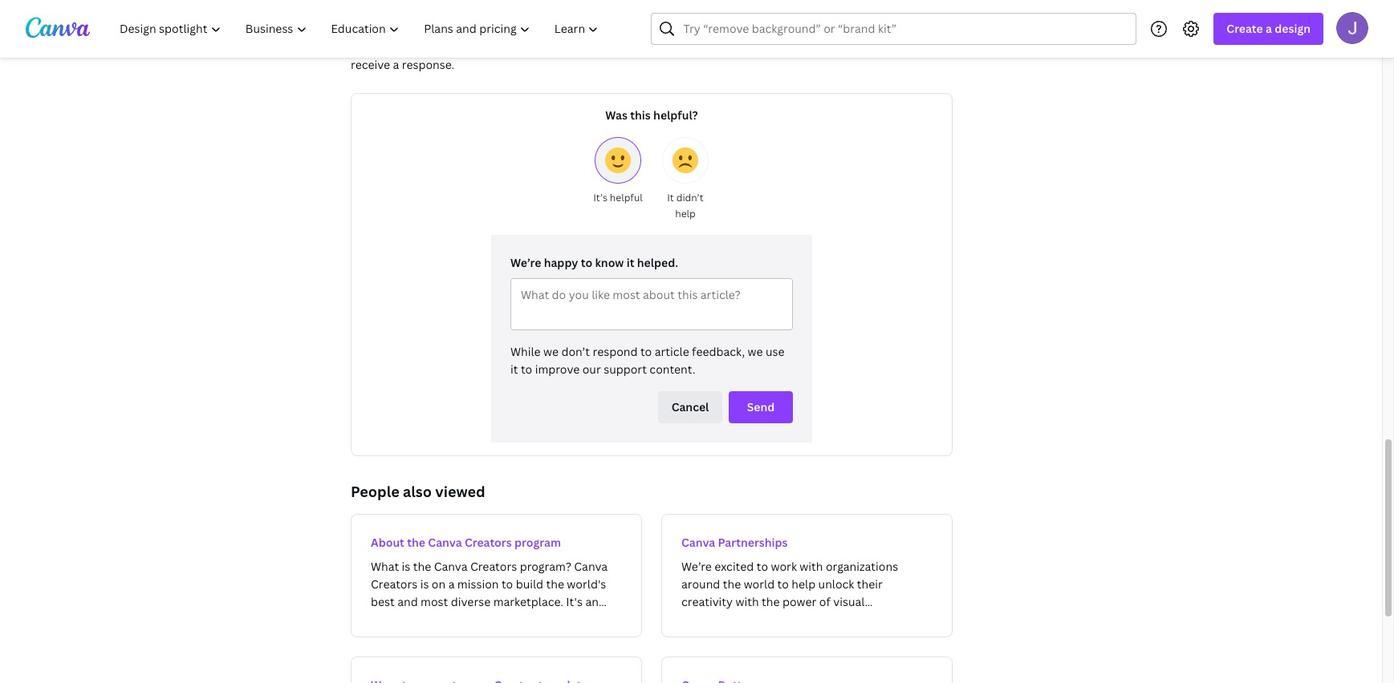 Task type: locate. For each thing, give the bounding box(es) containing it.
than
[[852, 39, 877, 55]]

happy
[[544, 255, 578, 271]]

partnerships
[[718, 535, 788, 551]]

0 horizontal spatial it
[[511, 362, 518, 377]]

it inside . due to an expected high volume of queries, it may take a little longer than usual to receive a response.
[[716, 39, 724, 55]]

also
[[403, 482, 432, 502]]

was
[[606, 108, 628, 123]]

😔 image
[[673, 148, 698, 173]]

it's
[[593, 191, 608, 205]]

about the canva creators program
[[371, 535, 561, 551]]

0 horizontal spatial may
[[651, 22, 674, 37]]

0 horizontal spatial we
[[544, 344, 559, 360]]

0 horizontal spatial canva
[[428, 535, 462, 551]]

1 horizontal spatial we
[[748, 344, 763, 360]]

top level navigation element
[[109, 13, 613, 45]]

feedback,
[[692, 344, 745, 360]]

high
[[588, 39, 611, 55]]

content.
[[650, 362, 696, 377]]

it down 'you,'
[[716, 39, 724, 55]]

1 vertical spatial our
[[583, 362, 601, 377]]

this
[[630, 108, 651, 123]]

an
[[519, 39, 532, 55]]

our
[[843, 22, 862, 37], [583, 362, 601, 377]]

you
[[361, 22, 381, 37]]

send
[[747, 400, 775, 415]]

a
[[1266, 21, 1272, 36], [778, 39, 784, 55], [393, 57, 399, 72]]

to right out
[[829, 22, 840, 37]]

reach
[[774, 22, 805, 37]]

we
[[544, 344, 559, 360], [748, 344, 763, 360]]

canva right the at the left bottom of the page
[[428, 535, 462, 551]]

out
[[808, 22, 826, 37]]

canva left partnerships
[[682, 535, 715, 551]]

may
[[651, 22, 674, 37], [727, 39, 750, 55]]

🙂 image
[[605, 148, 631, 173]]

may down please
[[727, 39, 750, 55]]

we up the improve on the bottom of the page
[[544, 344, 559, 360]]

may up of
[[651, 22, 674, 37]]

helpful
[[610, 191, 643, 205]]

a left the design
[[1266, 21, 1272, 36]]

1 horizontal spatial our
[[843, 22, 862, 37]]

Try "remove background" or "brand kit" search field
[[684, 14, 1127, 44]]

.
[[474, 39, 477, 55]]

a right receive
[[393, 57, 399, 72]]

0 horizontal spatial a
[[393, 57, 399, 72]]

0 vertical spatial our
[[843, 22, 862, 37]]

0 vertical spatial a
[[1266, 21, 1272, 36]]

team
[[864, 22, 892, 37]]

our inside if you have any questions regarding how these changes may affect you, please reach out to our team by email at
[[843, 22, 862, 37]]

0 vertical spatial it
[[716, 39, 724, 55]]

was this helpful?
[[606, 108, 698, 123]]

it inside the 'while we don't respond to article feedback, we use it to improve our support content.'
[[511, 362, 518, 377]]

it for improve
[[511, 362, 518, 377]]

1 vertical spatial may
[[727, 39, 750, 55]]

2 we from the left
[[748, 344, 763, 360]]

What do you like most about this article? text field
[[511, 279, 792, 330]]

the
[[407, 535, 425, 551]]

longer
[[815, 39, 850, 55]]

if you have any questions regarding how these changes may affect you, please reach out to our team by email at
[[351, 22, 940, 55]]

0 vertical spatial may
[[651, 22, 674, 37]]

2 canva from the left
[[682, 535, 715, 551]]

it didn't help
[[667, 191, 704, 221]]

email
[[911, 22, 940, 37]]

canva
[[428, 535, 462, 551], [682, 535, 715, 551]]

by
[[895, 22, 908, 37]]

1 horizontal spatial canva
[[682, 535, 715, 551]]

jacob simon image
[[1337, 12, 1369, 44]]

it
[[716, 39, 724, 55], [627, 255, 635, 271], [511, 362, 518, 377]]

to
[[829, 22, 840, 37], [505, 39, 516, 55], [911, 39, 923, 55], [581, 255, 593, 271], [641, 344, 652, 360], [521, 362, 532, 377]]

please
[[736, 22, 772, 37]]

2 horizontal spatial a
[[1266, 21, 1272, 36]]

cancel
[[672, 400, 709, 415]]

know
[[595, 255, 624, 271]]

1 vertical spatial a
[[778, 39, 784, 55]]

1 vertical spatial it
[[627, 255, 635, 271]]

affect
[[676, 22, 708, 37]]

you,
[[711, 22, 734, 37]]

it down while
[[511, 362, 518, 377]]

0 horizontal spatial our
[[583, 362, 601, 377]]

2 vertical spatial it
[[511, 362, 518, 377]]

article
[[655, 344, 689, 360]]

2 horizontal spatial it
[[716, 39, 724, 55]]

any
[[413, 22, 432, 37]]

helped.
[[637, 255, 678, 271]]

our down don't
[[583, 362, 601, 377]]

respond
[[593, 344, 638, 360]]

if
[[351, 22, 359, 37]]

our up than
[[843, 22, 862, 37]]

we left 'use'
[[748, 344, 763, 360]]

1 horizontal spatial may
[[727, 39, 750, 55]]

to down email
[[911, 39, 923, 55]]

creators
[[465, 535, 512, 551]]

a right "take"
[[778, 39, 784, 55]]

send button
[[729, 392, 793, 424]]

it right the know
[[627, 255, 635, 271]]

program
[[515, 535, 561, 551]]



Task type: vqa. For each thing, say whether or not it's contained in the screenshot.
POSITION
no



Task type: describe. For each thing, give the bounding box(es) containing it.
about
[[371, 535, 405, 551]]

viewed
[[435, 482, 485, 502]]

. due to an expected high volume of queries, it may take a little longer than usual to receive a response.
[[351, 39, 923, 72]]

changes
[[603, 22, 648, 37]]

1 we from the left
[[544, 344, 559, 360]]

1 horizontal spatial it
[[627, 255, 635, 271]]

cancel button
[[658, 392, 723, 424]]

it's helpful
[[593, 191, 643, 205]]

while
[[511, 344, 541, 360]]

design
[[1275, 21, 1311, 36]]

to down while
[[521, 362, 532, 377]]

canva partnerships
[[682, 535, 788, 551]]

regarding
[[491, 22, 542, 37]]

helpful?
[[654, 108, 698, 123]]

these
[[570, 22, 601, 37]]

to left an
[[505, 39, 516, 55]]

receive
[[351, 57, 390, 72]]

little
[[787, 39, 812, 55]]

help
[[675, 207, 696, 221]]

create a design button
[[1214, 13, 1324, 45]]

we're happy to know it helped.
[[511, 255, 678, 271]]

to left the article
[[641, 344, 652, 360]]

to left the know
[[581, 255, 593, 271]]

use
[[766, 344, 785, 360]]

may inside if you have any questions regarding how these changes may affect you, please reach out to our team by email at
[[651, 22, 674, 37]]

queries,
[[671, 39, 714, 55]]

1 canva from the left
[[428, 535, 462, 551]]

to inside if you have any questions regarding how these changes may affect you, please reach out to our team by email at
[[829, 22, 840, 37]]

of
[[657, 39, 668, 55]]

how
[[545, 22, 568, 37]]

support
[[604, 362, 647, 377]]

response.
[[402, 57, 455, 72]]

create
[[1227, 21, 1263, 36]]

questions
[[435, 22, 488, 37]]

it for take
[[716, 39, 724, 55]]

canva partnerships link
[[661, 515, 953, 638]]

at
[[351, 39, 362, 55]]

volume
[[614, 39, 654, 55]]

expected
[[535, 39, 585, 55]]

usual
[[880, 39, 909, 55]]

about the canva creators program link
[[351, 515, 642, 638]]

improve
[[535, 362, 580, 377]]

may inside . due to an expected high volume of queries, it may take a little longer than usual to receive a response.
[[727, 39, 750, 55]]

don't
[[561, 344, 590, 360]]

a inside dropdown button
[[1266, 21, 1272, 36]]

people
[[351, 482, 400, 502]]

take
[[752, 39, 775, 55]]

2 vertical spatial a
[[393, 57, 399, 72]]

people also viewed
[[351, 482, 485, 502]]

our inside the 'while we don't respond to article feedback, we use it to improve our support content.'
[[583, 362, 601, 377]]

have
[[384, 22, 410, 37]]

it
[[667, 191, 674, 205]]

we're
[[511, 255, 541, 271]]

didn't
[[676, 191, 704, 205]]

create a design
[[1227, 21, 1311, 36]]

while we don't respond to article feedback, we use it to improve our support content.
[[511, 344, 785, 377]]

due
[[480, 39, 502, 55]]

1 horizontal spatial a
[[778, 39, 784, 55]]



